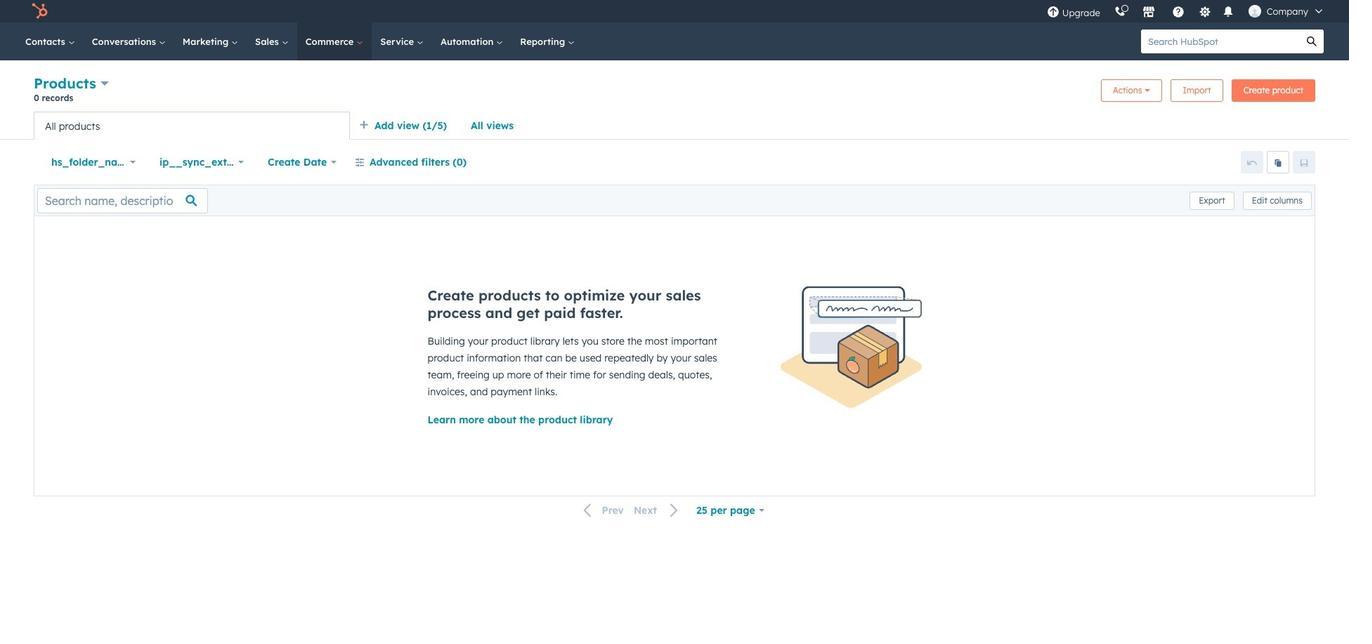 Task type: locate. For each thing, give the bounding box(es) containing it.
menu
[[1040, 0, 1333, 22]]

Search HubSpot search field
[[1142, 30, 1300, 53]]

pagination navigation
[[575, 502, 688, 521]]

marketplaces image
[[1143, 6, 1155, 19]]

banner
[[34, 73, 1316, 112]]



Task type: vqa. For each thing, say whether or not it's contained in the screenshot.
'Publish' button
no



Task type: describe. For each thing, give the bounding box(es) containing it.
Search name, description, or SKU search field
[[37, 188, 208, 213]]

jacob simon image
[[1249, 5, 1262, 18]]



